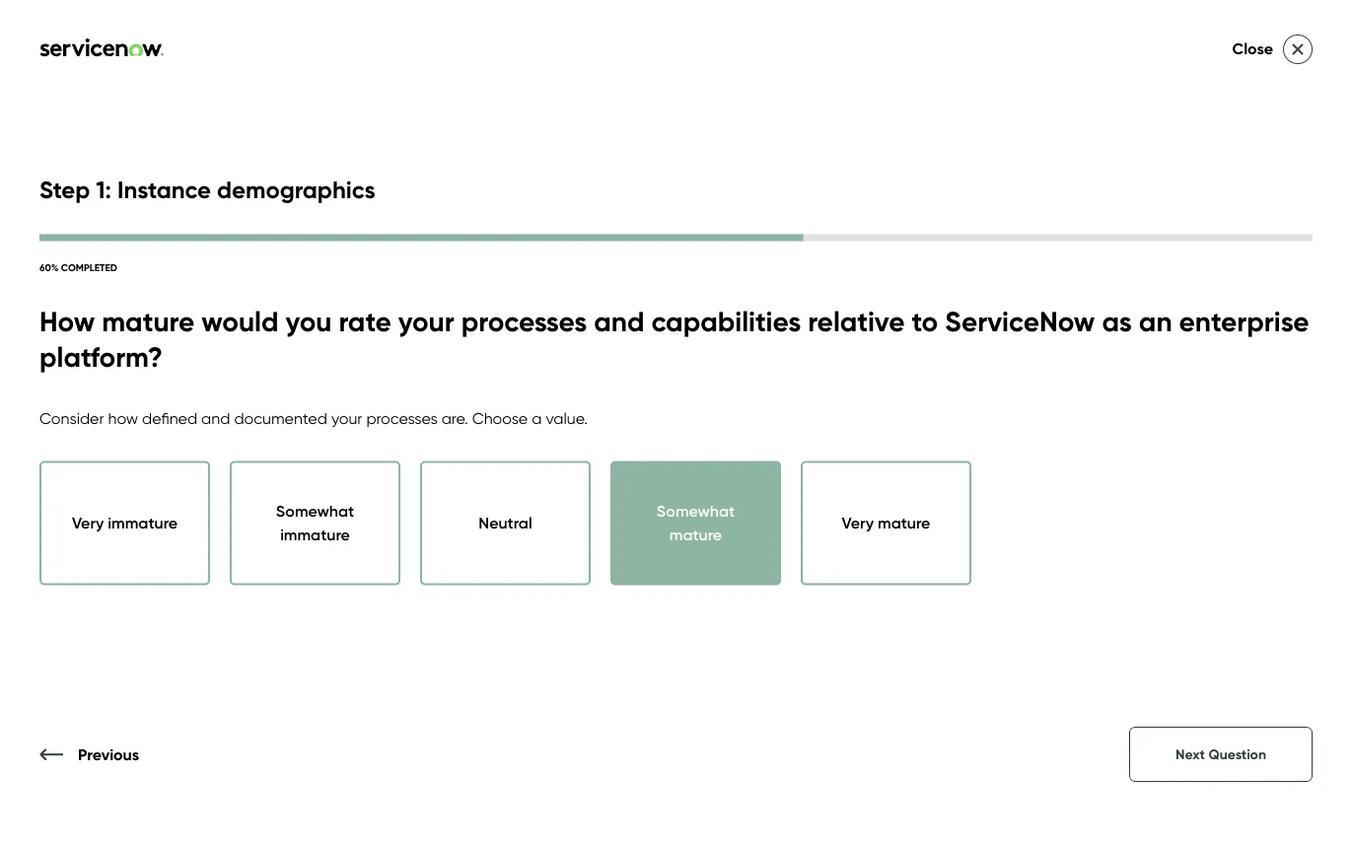 Task type: vqa. For each thing, say whether or not it's contained in the screenshot.
THE STARTED
no



Task type: locate. For each thing, give the bounding box(es) containing it.
enterprise
[[1179, 304, 1309, 339]]

somewhat for mature
[[657, 502, 735, 521]]

you left rate
[[286, 304, 332, 339]]

use
[[870, 464, 897, 484]]

0 vertical spatial platform
[[1140, 216, 1325, 275]]

1 vertical spatial your
[[331, 408, 362, 428]]

and
[[594, 304, 645, 339], [201, 408, 230, 428]]

0 horizontal spatial immature
[[108, 514, 178, 533]]

1 horizontal spatial you
[[1320, 464, 1346, 484]]

0 horizontal spatial to
[[912, 304, 938, 339]]

you
[[286, 304, 332, 339], [1320, 464, 1346, 484]]

your inside how mature would you rate your processes and capabilities relative to servicenow as an enterprise platform?
[[398, 304, 454, 339]]

0 vertical spatial to
[[912, 304, 938, 339]]

very
[[72, 514, 104, 533], [842, 514, 874, 533]]

1:
[[96, 175, 111, 204]]

your
[[398, 304, 454, 339], [331, 408, 362, 428]]

choose
[[472, 408, 528, 428]]

to right relative
[[912, 304, 938, 339]]

0 horizontal spatial processes
[[366, 408, 438, 428]]

platform up enterprise
[[1140, 216, 1325, 275]]

0 horizontal spatial somewhat
[[276, 502, 354, 521]]

your right rate
[[398, 304, 454, 339]]

1 vertical spatial processes
[[366, 408, 438, 428]]

1 vertical spatial how
[[1187, 464, 1217, 484]]

1 somewhat from the left
[[276, 502, 354, 521]]

how mature would you rate your processes and capabilities relative to servicenow as an enterprise platform?
[[39, 304, 1309, 374]]

processes inside how mature would you rate your processes and capabilities relative to servicenow as an enterprise platform?
[[461, 304, 587, 339]]

2 horizontal spatial mature
[[878, 514, 931, 533]]

0 horizontal spatial platform
[[929, 464, 989, 484]]

0 vertical spatial your
[[398, 304, 454, 339]]

mature inside somewhat mature
[[670, 525, 722, 545]]

60% completed
[[39, 261, 117, 273]]

step
[[39, 175, 90, 204]]

processes
[[461, 304, 587, 339], [366, 408, 438, 428]]

0 horizontal spatial your
[[331, 408, 362, 428]]

defined
[[142, 408, 197, 428]]

somewhat mature
[[657, 502, 735, 545]]

1 horizontal spatial platform
[[1140, 216, 1325, 275]]

question
[[1209, 746, 1266, 763]]

1 vertical spatial servicenow
[[945, 304, 1095, 339]]

servicenow inside how mature would you rate your processes and capabilities relative to servicenow as an enterprise platform?
[[945, 304, 1095, 339]]

1 horizontal spatial immature
[[280, 525, 350, 545]]

1 very from the left
[[72, 514, 104, 533]]

2 somewhat from the left
[[657, 502, 735, 521]]

team
[[993, 464, 1033, 484]]

1 horizontal spatial your
[[398, 304, 454, 339]]

mature for how
[[102, 304, 195, 339]]

1 horizontal spatial very
[[842, 514, 874, 533]]

platform?
[[39, 340, 163, 374]]

twitter image
[[130, 752, 153, 775]]

0 vertical spatial and
[[594, 304, 645, 339]]

your for rate
[[398, 304, 454, 339]]

0 vertical spatial servicenow
[[870, 216, 1128, 275]]

people
[[1265, 464, 1316, 484]]

1 horizontal spatial how
[[1187, 464, 1217, 484]]

mature inside how mature would you rate your processes and capabilities relative to servicenow as an enterprise platform?
[[102, 304, 195, 339]]

how left defined
[[108, 408, 138, 428]]

0 horizontal spatial how
[[108, 408, 138, 428]]

servicenow platform t
[[870, 216, 1352, 336]]

platform right the
[[929, 464, 989, 484]]

1 horizontal spatial somewhat
[[657, 502, 735, 521]]

previous
[[78, 745, 139, 764]]

platform inside use the platform team estimator to find out how many people you n
[[929, 464, 989, 484]]

to left find
[[1109, 464, 1124, 484]]

somewhat
[[276, 502, 354, 521], [657, 502, 735, 521]]

very for very immature
[[72, 514, 104, 533]]

very for very mature
[[842, 514, 874, 533]]

platform inside servicenow platform t
[[1140, 216, 1325, 275]]

0 vertical spatial processes
[[461, 304, 587, 339]]

immature for somewhat immature
[[280, 525, 350, 545]]

step 1: instance demographics
[[39, 175, 375, 204]]

demographics
[[217, 175, 375, 204]]

how
[[39, 304, 95, 339]]

1 horizontal spatial mature
[[670, 525, 722, 545]]

1 horizontal spatial processes
[[461, 304, 587, 339]]

servicenow inside servicenow platform t
[[870, 216, 1128, 275]]

your right documented
[[331, 408, 362, 428]]

0 horizontal spatial very
[[72, 514, 104, 533]]

n
[[1350, 464, 1352, 484]]

immature
[[108, 514, 178, 533], [280, 525, 350, 545]]

you inside use the platform team estimator to find out how many people you n
[[1320, 464, 1346, 484]]

0 vertical spatial you
[[286, 304, 332, 339]]

1 vertical spatial you
[[1320, 464, 1346, 484]]

1 vertical spatial platform
[[929, 464, 989, 484]]

capabilities
[[651, 304, 801, 339]]

platform
[[1140, 216, 1325, 275], [929, 464, 989, 484]]

documented
[[234, 408, 327, 428]]

immature for very immature
[[108, 514, 178, 533]]

2 very from the left
[[842, 514, 874, 533]]

next
[[1176, 746, 1205, 763]]

1 vertical spatial to
[[1109, 464, 1124, 484]]

mature
[[102, 304, 195, 339], [878, 514, 931, 533], [670, 525, 722, 545]]

servicenow
[[870, 216, 1128, 275], [945, 304, 1095, 339]]

processes up a
[[461, 304, 587, 339]]

and inside how mature would you rate your processes and capabilities relative to servicenow as an enterprise platform?
[[594, 304, 645, 339]]

to inside use the platform team estimator to find out how many people you n
[[1109, 464, 1124, 484]]

how
[[108, 408, 138, 428], [1187, 464, 1217, 484]]

next question
[[1176, 746, 1266, 763]]

immature inside somewhat immature
[[280, 525, 350, 545]]

0 horizontal spatial you
[[286, 304, 332, 339]]

to
[[912, 304, 938, 339], [1109, 464, 1124, 484]]

processes left "are." on the left
[[366, 408, 438, 428]]

an
[[1139, 304, 1172, 339]]

1 horizontal spatial and
[[594, 304, 645, 339]]

how right out
[[1187, 464, 1217, 484]]

0 horizontal spatial and
[[201, 408, 230, 428]]

0 horizontal spatial mature
[[102, 304, 195, 339]]

are.
[[442, 408, 468, 428]]

you left n
[[1320, 464, 1346, 484]]

1 horizontal spatial to
[[1109, 464, 1124, 484]]



Task type: describe. For each thing, give the bounding box(es) containing it.
as
[[1102, 304, 1132, 339]]

you inside how mature would you rate your processes and capabilities relative to servicenow as an enterprise platform?
[[286, 304, 332, 339]]

next question link
[[1129, 727, 1313, 782]]

consider
[[39, 408, 104, 428]]

very mature
[[842, 514, 931, 533]]

very immature
[[72, 514, 178, 533]]

1 vertical spatial and
[[201, 408, 230, 428]]

estimator
[[1037, 464, 1105, 484]]

use the platform team estimator to find out how many people you n
[[870, 464, 1352, 507]]

60%
[[39, 261, 58, 273]]

mature for somewhat
[[670, 525, 722, 545]]

rate
[[339, 304, 391, 339]]

relative
[[808, 304, 905, 339]]

t
[[1337, 216, 1352, 275]]

would
[[201, 304, 279, 339]]

find
[[1128, 464, 1155, 484]]

close
[[1232, 39, 1273, 58]]

a
[[532, 408, 542, 428]]

out
[[1158, 464, 1183, 484]]

completed
[[61, 261, 117, 273]]

linkedin image
[[48, 752, 70, 775]]

many
[[1221, 464, 1261, 484]]

instance
[[117, 175, 211, 204]]

processes for and
[[461, 304, 587, 339]]

0 vertical spatial how
[[108, 408, 138, 428]]

neutral
[[479, 514, 532, 533]]

somewhat immature
[[276, 502, 354, 545]]

value.
[[546, 408, 588, 428]]

how inside use the platform team estimator to find out how many people you n
[[1187, 464, 1217, 484]]

consider how defined and documented your processes are. choose a value.
[[39, 408, 588, 428]]

to inside how mature would you rate your processes and capabilities relative to servicenow as an enterprise platform?
[[912, 304, 938, 339]]

the
[[901, 464, 925, 484]]

somewhat for immature
[[276, 502, 354, 521]]

your for documented
[[331, 408, 362, 428]]

processes for are.
[[366, 408, 438, 428]]

mature for very
[[878, 514, 931, 533]]



